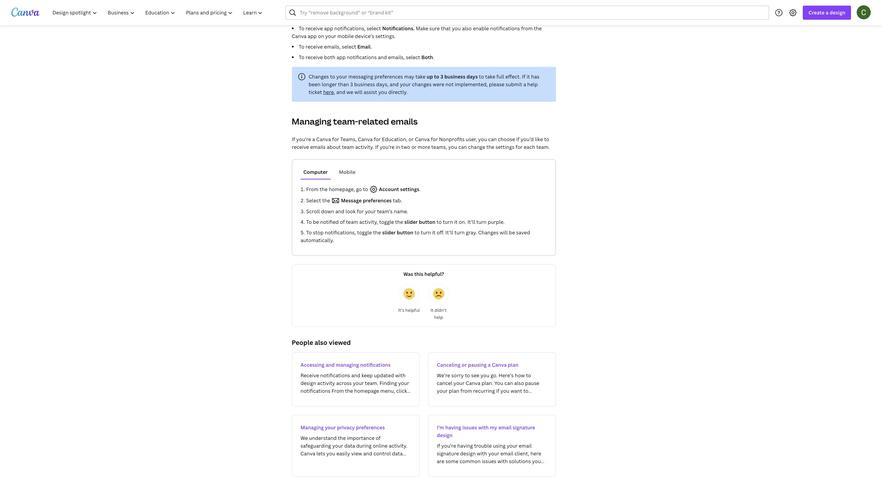 Task type: describe. For each thing, give the bounding box(es) containing it.
it
[[431, 308, 434, 314]]

automatically.
[[301, 237, 334, 244]]

your inside make sure that you also enable notifications from the canva app on your mobile device's settings.
[[326, 33, 336, 39]]

issues
[[463, 425, 477, 431]]

0 horizontal spatial will
[[355, 89, 363, 96]]

1 horizontal spatial 3
[[441, 73, 444, 80]]

this
[[415, 271, 424, 278]]

create a design button
[[804, 6, 852, 20]]

to be notified of team activity, toggle the slider button to turn it on. it'll turn purple.
[[306, 219, 505, 226]]

canceling or pausing a canva plan
[[437, 362, 519, 369]]

days,
[[376, 81, 389, 88]]

homepage,
[[329, 186, 355, 193]]

receive for emails,
[[306, 43, 323, 50]]

canceling or pausing a canva plan link
[[428, 353, 556, 407]]

turn up gray.
[[477, 219, 487, 226]]

for up activity.
[[374, 136, 381, 143]]

canva up activity.
[[358, 136, 373, 143]]

accessing and managing notifications link
[[292, 353, 420, 407]]

for right the look
[[357, 208, 364, 215]]

0 vertical spatial slider
[[405, 219, 418, 226]]

if
[[517, 136, 520, 143]]

canva up the about
[[316, 136, 331, 143]]

mobile
[[338, 33, 354, 39]]

settings inside if you're a canva for teams, canva for education, or canva for nonprofits user, you can choose if you'd like to receive emails about team activity. if you're in two or more teams, you can change the settings for each team.
[[496, 144, 515, 150]]

to right go
[[363, 186, 368, 193]]

longer
[[322, 81, 337, 88]]

like
[[535, 136, 543, 143]]

was this helpful?
[[404, 271, 444, 278]]

canva up more
[[415, 136, 430, 143]]

for up the about
[[332, 136, 339, 143]]

we
[[347, 89, 353, 96]]

managing your privacy preferences link
[[292, 415, 420, 478]]

0 vertical spatial or
[[409, 136, 414, 143]]

select
[[306, 197, 321, 204]]

scroll down and look for your team's name.
[[306, 208, 409, 215]]

your up "activity,"
[[365, 208, 376, 215]]

be inside to turn it off. it'll turn gray. changes will be saved automatically.
[[509, 229, 515, 236]]

gray.
[[466, 229, 477, 236]]

1 horizontal spatial emails,
[[388, 54, 405, 61]]

1 vertical spatial select
[[342, 43, 356, 50]]

canva inside make sure that you also enable notifications from the canva app on your mobile device's settings.
[[292, 33, 307, 39]]

you down days,
[[379, 89, 387, 96]]

turn left the off.
[[421, 229, 431, 236]]

effect.
[[506, 73, 521, 80]]

viewed
[[329, 339, 351, 347]]

i'm having issues with my email signature design link
[[428, 415, 556, 478]]

managing for managing your privacy preferences
[[301, 425, 324, 431]]

for up teams,
[[431, 136, 438, 143]]

receive for app
[[306, 25, 323, 32]]

0 horizontal spatial if
[[292, 136, 295, 143]]

the inside if you're a canva for teams, canva for education, or canva for nonprofits user, you can choose if you'd like to receive emails about team activity. if you're in two or more teams, you can change the settings for each team.
[[487, 144, 495, 150]]

0 vertical spatial app
[[324, 25, 333, 32]]

1 horizontal spatial business
[[445, 73, 466, 80]]

also inside make sure that you also enable notifications from the canva app on your mobile device's settings.
[[462, 25, 472, 32]]

device's
[[355, 33, 375, 39]]

activity,
[[360, 219, 378, 226]]

0 vertical spatial notifications,
[[335, 25, 366, 32]]

was
[[404, 271, 414, 278]]

0 horizontal spatial also
[[315, 339, 328, 347]]

a right 'pausing'
[[488, 362, 491, 369]]

signature
[[513, 425, 536, 431]]

tab.
[[392, 197, 402, 204]]

1 horizontal spatial it
[[455, 219, 458, 226]]

to receive both app notifications and emails, select both .
[[299, 54, 435, 61]]

from the homepage, go to
[[306, 186, 370, 193]]

please
[[489, 81, 505, 88]]

off.
[[437, 229, 445, 236]]

of
[[340, 219, 345, 226]]

each
[[524, 144, 536, 150]]

not
[[446, 81, 454, 88]]

messaging
[[349, 73, 374, 80]]

make
[[416, 25, 429, 32]]

it inside the to take full effect. if it has been longer than 3 business days, and your changes were not implemented, please submit a help ticket
[[527, 73, 530, 80]]

change
[[468, 144, 486, 150]]

to for to receive both app notifications and emails, select
[[299, 54, 305, 61]]

make sure that you also enable notifications from the canva app on your mobile device's settings.
[[292, 25, 542, 39]]

1 horizontal spatial can
[[489, 136, 497, 143]]

managing for managing team-related emails
[[292, 116, 332, 127]]

scroll
[[306, 208, 320, 215]]

0 horizontal spatial .
[[371, 43, 372, 50]]

1 vertical spatial preferences
[[363, 197, 392, 204]]

and left the look
[[336, 208, 345, 215]]

to for to be notified of team activity, toggle the
[[306, 219, 312, 226]]

more
[[418, 144, 430, 150]]

up
[[427, 73, 433, 80]]

on.
[[459, 219, 467, 226]]

1 vertical spatial notifications,
[[325, 229, 356, 236]]

create a design
[[809, 9, 846, 16]]

you up 'change' at the right top of page
[[479, 136, 487, 143]]

receive inside if you're a canva for teams, canva for education, or canva for nonprofits user, you can choose if you'd like to receive emails about team activity. if you're in two or more teams, you can change the settings for each team.
[[292, 144, 309, 150]]

0 horizontal spatial toggle
[[357, 229, 372, 236]]

design inside dropdown button
[[830, 9, 846, 16]]

0 horizontal spatial emails,
[[324, 43, 341, 50]]

it'll inside to turn it off. it'll turn gray. changes will be saved automatically.
[[446, 229, 454, 236]]

2 horizontal spatial .
[[433, 54, 435, 61]]

having
[[446, 425, 462, 431]]

you inside make sure that you also enable notifications from the canva app on your mobile device's settings.
[[452, 25, 461, 32]]

both
[[324, 54, 336, 61]]

1 horizontal spatial toggle
[[380, 219, 394, 226]]

full
[[497, 73, 505, 80]]

it's
[[398, 308, 405, 314]]

look
[[346, 208, 356, 215]]

user,
[[466, 136, 477, 143]]

1 vertical spatial settings
[[401, 186, 420, 193]]

here link
[[323, 89, 334, 96]]

mobile button
[[336, 166, 359, 179]]

you down nonprofits
[[449, 144, 458, 150]]

may
[[405, 73, 415, 80]]

2 vertical spatial notifications
[[361, 362, 391, 369]]

to up the off.
[[437, 219, 442, 226]]

implemented,
[[455, 81, 488, 88]]

2 vertical spatial .
[[420, 186, 421, 193]]

will inside to turn it off. it'll turn gray. changes will be saved automatically.
[[500, 229, 508, 236]]

to stop notifications, toggle the slider button
[[306, 229, 414, 236]]

1 vertical spatial notifications
[[347, 54, 377, 61]]

and left managing on the left bottom of page
[[326, 362, 335, 369]]

that
[[441, 25, 451, 32]]

has
[[532, 73, 540, 80]]

helpful?
[[425, 271, 444, 278]]

go
[[356, 186, 362, 193]]

1 vertical spatial button
[[397, 229, 414, 236]]

on
[[318, 33, 324, 39]]

0 horizontal spatial can
[[459, 144, 467, 150]]

your inside the to take full effect. if it has been longer than 3 business days, and your changes were not implemented, please submit a help ticket
[[400, 81, 411, 88]]

from
[[522, 25, 533, 32]]

turn up the off.
[[443, 219, 453, 226]]

🙂 image
[[404, 289, 415, 300]]

1 take from the left
[[416, 73, 426, 80]]

choose
[[498, 136, 516, 143]]

business inside the to take full effect. if it has been longer than 3 business days, and your changes were not implemented, please submit a help ticket
[[354, 81, 375, 88]]

to for to receive app notifications, select
[[299, 25, 305, 32]]

2 horizontal spatial select
[[406, 54, 421, 61]]

in
[[396, 144, 400, 150]]

2 vertical spatial or
[[462, 362, 467, 369]]

christina overa image
[[857, 5, 872, 19]]

two
[[402, 144, 411, 150]]

1 horizontal spatial if
[[375, 144, 379, 150]]

people
[[292, 339, 313, 347]]

privacy
[[337, 425, 355, 431]]

settings.
[[376, 33, 396, 39]]



Task type: locate. For each thing, give the bounding box(es) containing it.
will right we
[[355, 89, 363, 96]]

1 horizontal spatial also
[[462, 25, 472, 32]]

settings up tab.
[[401, 186, 420, 193]]

to up the longer
[[330, 73, 335, 80]]

1 horizontal spatial settings
[[496, 144, 515, 150]]

1 horizontal spatial button
[[419, 219, 436, 226]]

a
[[826, 9, 829, 16], [524, 81, 527, 88], [313, 136, 315, 143], [488, 362, 491, 369]]

managing left privacy
[[301, 425, 324, 431]]

1 vertical spatial can
[[459, 144, 467, 150]]

your left privacy
[[325, 425, 336, 431]]

1 horizontal spatial design
[[830, 9, 846, 16]]

1 horizontal spatial you're
[[380, 144, 395, 150]]

emails, up changes to your messaging preferences may take up to 3 business days
[[388, 54, 405, 61]]

nonprofits
[[439, 136, 465, 143]]

to receive app notifications, select notifications.
[[299, 25, 416, 32]]

notifications left from
[[491, 25, 520, 32]]

0 vertical spatial toggle
[[380, 219, 394, 226]]

canva
[[292, 33, 307, 39], [316, 136, 331, 143], [358, 136, 373, 143], [415, 136, 430, 143], [492, 362, 507, 369]]

you right "that"
[[452, 25, 461, 32]]

0 horizontal spatial be
[[313, 219, 319, 226]]

select up device's
[[367, 25, 381, 32]]

2 horizontal spatial it
[[527, 73, 530, 80]]

1 vertical spatial team
[[346, 219, 358, 226]]

enable
[[473, 25, 489, 32]]

. right account
[[420, 186, 421, 193]]

1 vertical spatial 3
[[350, 81, 353, 88]]

1 vertical spatial changes
[[479, 229, 499, 236]]

1 vertical spatial or
[[412, 144, 417, 150]]

0 horizontal spatial you're
[[297, 136, 311, 143]]

managing down ticket
[[292, 116, 332, 127]]

be left saved
[[509, 229, 515, 236]]

down
[[321, 208, 334, 215]]

emails inside if you're a canva for teams, canva for education, or canva for nonprofits user, you can choose if you'd like to receive emails about team activity. if you're in two or more teams, you can change the settings for each team.
[[310, 144, 326, 150]]

to right up
[[434, 73, 440, 80]]

0 horizontal spatial it'll
[[446, 229, 454, 236]]

than
[[338, 81, 349, 88]]

for down if
[[516, 144, 523, 150]]

. up to receive both app notifications and emails, select both .
[[371, 43, 372, 50]]

0 horizontal spatial take
[[416, 73, 426, 80]]

top level navigation element
[[48, 6, 269, 20]]

to
[[330, 73, 335, 80], [434, 73, 440, 80], [479, 73, 484, 80], [545, 136, 550, 143], [363, 186, 368, 193], [437, 219, 442, 226], [415, 229, 420, 236]]

toggle down "activity,"
[[357, 229, 372, 236]]

managing team-related emails
[[292, 116, 418, 127]]

1 vertical spatial it'll
[[446, 229, 454, 236]]

slider down name.
[[405, 219, 418, 226]]

saved
[[517, 229, 531, 236]]

0 horizontal spatial app
[[308, 33, 317, 39]]

1 horizontal spatial app
[[324, 25, 333, 32]]

notifications,
[[335, 25, 366, 32], [325, 229, 356, 236]]

managing inside managing your privacy preferences link
[[301, 425, 324, 431]]

notifications, down of
[[325, 229, 356, 236]]

button down to be notified of team activity, toggle the slider button to turn it on. it'll turn purple.
[[397, 229, 414, 236]]

1 horizontal spatial be
[[509, 229, 515, 236]]

0 horizontal spatial business
[[354, 81, 375, 88]]

it inside to turn it off. it'll turn gray. changes will be saved automatically.
[[432, 229, 436, 236]]

create
[[809, 9, 825, 16]]

take inside the to take full effect. if it has been longer than 3 business days, and your changes were not implemented, please submit a help ticket
[[486, 73, 496, 80]]

canva left "on"
[[292, 33, 307, 39]]

and down settings.
[[378, 54, 387, 61]]

toggle down team's
[[380, 219, 394, 226]]

team's
[[377, 208, 393, 215]]

preferences up team's
[[363, 197, 392, 204]]

2 vertical spatial select
[[406, 54, 421, 61]]

0 horizontal spatial it
[[432, 229, 436, 236]]

,
[[334, 89, 335, 96]]

your
[[326, 33, 336, 39], [337, 73, 348, 80], [400, 81, 411, 88], [365, 208, 376, 215], [325, 425, 336, 431]]

to receive emails, select email .
[[299, 43, 372, 50]]

message preferences
[[340, 197, 392, 204]]

0 vertical spatial preferences
[[375, 73, 403, 80]]

it left the has
[[527, 73, 530, 80]]

you're up computer
[[297, 136, 311, 143]]

app
[[324, 25, 333, 32], [308, 33, 317, 39], [337, 54, 346, 61]]

team down teams,
[[342, 144, 354, 150]]

teams,
[[341, 136, 357, 143]]

team inside if you're a canva for teams, canva for education, or canva for nonprofits user, you can choose if you'd like to receive emails about team activity. if you're in two or more teams, you can change the settings for each team.
[[342, 144, 354, 150]]

managing your privacy preferences
[[301, 425, 385, 431]]

design right create
[[830, 9, 846, 16]]

teams,
[[432, 144, 448, 150]]

0 vertical spatial design
[[830, 9, 846, 16]]

take up 'please'
[[486, 73, 496, 80]]

1 vertical spatial .
[[433, 54, 435, 61]]

from
[[306, 186, 319, 193]]

select the
[[306, 197, 332, 204]]

the inside make sure that you also enable notifications from the canva app on your mobile device's settings.
[[534, 25, 542, 32]]

app up "on"
[[324, 25, 333, 32]]

canceling
[[437, 362, 461, 369]]

0 vertical spatial it
[[527, 73, 530, 80]]

directly.
[[389, 89, 408, 96]]

1 vertical spatial business
[[354, 81, 375, 88]]

slider
[[405, 219, 418, 226], [383, 229, 396, 236]]

here , and we will assist you directly.
[[323, 89, 408, 96]]

it'll right on.
[[468, 219, 476, 226]]

if inside the to take full effect. if it has been longer than 3 business days, and your changes were not implemented, please submit a help ticket
[[522, 73, 526, 80]]

1 vertical spatial it
[[455, 219, 458, 226]]

to turn it off. it'll turn gray. changes will be saved automatically.
[[301, 229, 531, 244]]

0 horizontal spatial design
[[437, 432, 453, 439]]

0 horizontal spatial emails
[[310, 144, 326, 150]]

helpful
[[406, 308, 420, 314]]

1 horizontal spatial emails
[[391, 116, 418, 127]]

1 horizontal spatial slider
[[405, 219, 418, 226]]

for
[[332, 136, 339, 143], [374, 136, 381, 143], [431, 136, 438, 143], [516, 144, 523, 150], [357, 208, 364, 215]]

receive left both in the top left of the page
[[306, 54, 323, 61]]

design inside i'm having issues with my email signature design
[[437, 432, 453, 439]]

0 vertical spatial button
[[419, 219, 436, 226]]

1 vertical spatial also
[[315, 339, 328, 347]]

to right days
[[479, 73, 484, 80]]

been
[[309, 81, 321, 88]]

stop
[[313, 229, 324, 236]]

related
[[358, 116, 389, 127]]

activity.
[[356, 144, 374, 150]]

or left 'pausing'
[[462, 362, 467, 369]]

0 vertical spatial settings
[[496, 144, 515, 150]]

0 vertical spatial help
[[528, 81, 538, 88]]

2 take from the left
[[486, 73, 496, 80]]

1 vertical spatial app
[[308, 33, 317, 39]]

if
[[522, 73, 526, 80], [292, 136, 295, 143], [375, 144, 379, 150]]

a right create
[[826, 9, 829, 16]]

0 vertical spatial 3
[[441, 73, 444, 80]]

preferences up days,
[[375, 73, 403, 80]]

team right of
[[346, 219, 358, 226]]

to inside to turn it off. it'll turn gray. changes will be saved automatically.
[[415, 229, 420, 236]]

be up stop
[[313, 219, 319, 226]]

business up not
[[445, 73, 466, 80]]

changes down purple.
[[479, 229, 499, 236]]

notifications inside make sure that you also enable notifications from the canva app on your mobile device's settings.
[[491, 25, 520, 32]]

0 horizontal spatial 3
[[350, 81, 353, 88]]

accessing
[[301, 362, 325, 369]]

receive down "on"
[[306, 43, 323, 50]]

0 vertical spatial team
[[342, 144, 354, 150]]

slider down to be notified of team activity, toggle the slider button to turn it on. it'll turn purple.
[[383, 229, 396, 236]]

notifications.
[[383, 25, 415, 32]]

can down "user," on the right of the page
[[459, 144, 467, 150]]

0 vertical spatial notifications
[[491, 25, 520, 32]]

and right the ,
[[337, 89, 346, 96]]

computer button
[[301, 166, 331, 179]]

canva left "plan"
[[492, 362, 507, 369]]

1 vertical spatial design
[[437, 432, 453, 439]]

0 horizontal spatial button
[[397, 229, 414, 236]]

and inside the to take full effect. if it has been longer than 3 business days, and your changes were not implemented, please submit a help ticket
[[390, 81, 399, 88]]

help down the has
[[528, 81, 538, 88]]

a inside the to take full effect. if it has been longer than 3 business days, and your changes were not implemented, please submit a help ticket
[[524, 81, 527, 88]]

0 vertical spatial can
[[489, 136, 497, 143]]

to inside the to take full effect. if it has been longer than 3 business days, and your changes were not implemented, please submit a help ticket
[[479, 73, 484, 80]]

receive for both
[[306, 54, 323, 61]]

settings down choose
[[496, 144, 515, 150]]

also right people at the bottom of the page
[[315, 339, 328, 347]]

0 vertical spatial emails,
[[324, 43, 341, 50]]

a inside dropdown button
[[826, 9, 829, 16]]

1 vertical spatial emails
[[310, 144, 326, 150]]

emails, up both in the top left of the page
[[324, 43, 341, 50]]

turn
[[443, 219, 453, 226], [477, 219, 487, 226], [421, 229, 431, 236], [455, 229, 465, 236]]

a up computer
[[313, 136, 315, 143]]

3 up the were
[[441, 73, 444, 80]]

1 vertical spatial you're
[[380, 144, 395, 150]]

business up here , and we will assist you directly.
[[354, 81, 375, 88]]

1 vertical spatial will
[[500, 229, 508, 236]]

name.
[[394, 208, 409, 215]]

3 inside the to take full effect. if it has been longer than 3 business days, and your changes were not implemented, please submit a help ticket
[[350, 81, 353, 88]]

to for to receive emails, select
[[299, 43, 305, 50]]

2 vertical spatial app
[[337, 54, 346, 61]]

emails up education,
[[391, 116, 418, 127]]

computer
[[304, 169, 328, 176]]

and
[[378, 54, 387, 61], [390, 81, 399, 88], [337, 89, 346, 96], [336, 208, 345, 215], [326, 362, 335, 369]]

1 horizontal spatial help
[[528, 81, 538, 88]]

0 horizontal spatial help
[[434, 315, 443, 321]]

were
[[433, 81, 445, 88]]

you'd
[[521, 136, 534, 143]]

will down purple.
[[500, 229, 508, 236]]

1 horizontal spatial will
[[500, 229, 508, 236]]

it left on.
[[455, 219, 458, 226]]

you're left in
[[380, 144, 395, 150]]

Try "remove background" or "brand kit" search field
[[300, 6, 765, 19]]

to inside if you're a canva for teams, canva for education, or canva for nonprofits user, you can choose if you'd like to receive emails about team activity. if you're in two or more teams, you can change the settings for each team.
[[545, 136, 550, 143]]

0 vertical spatial .
[[371, 43, 372, 50]]

if you're a canva for teams, canva for education, or canva for nonprofits user, you can choose if you'd like to receive emails about team activity. if you're in two or more teams, you can change the settings for each team.
[[292, 136, 550, 150]]

ticket
[[309, 89, 322, 96]]

help inside the to take full effect. if it has been longer than 3 business days, and your changes were not implemented, please submit a help ticket
[[528, 81, 538, 88]]

team
[[342, 144, 354, 150], [346, 219, 358, 226]]

app left "on"
[[308, 33, 317, 39]]

mobile
[[339, 169, 356, 176]]

assist
[[364, 89, 377, 96]]

purple.
[[488, 219, 505, 226]]

2 vertical spatial preferences
[[356, 425, 385, 431]]

a inside if you're a canva for teams, canva for education, or canva for nonprofits user, you can choose if you'd like to receive emails about team activity. if you're in two or more teams, you can change the settings for each team.
[[313, 136, 315, 143]]

app right both in the top left of the page
[[337, 54, 346, 61]]

0 vertical spatial be
[[313, 219, 319, 226]]

1 vertical spatial emails,
[[388, 54, 405, 61]]

about
[[327, 144, 341, 150]]

changes inside to turn it off. it'll turn gray. changes will be saved automatically.
[[479, 229, 499, 236]]

to right like
[[545, 136, 550, 143]]

you're
[[297, 136, 311, 143], [380, 144, 395, 150]]

account settings
[[378, 186, 420, 193]]

button
[[419, 219, 436, 226], [397, 229, 414, 236]]

app inside make sure that you also enable notifications from the canva app on your mobile device's settings.
[[308, 33, 317, 39]]

plan
[[508, 362, 519, 369]]

2 vertical spatial if
[[375, 144, 379, 150]]

with
[[479, 425, 489, 431]]

business
[[445, 73, 466, 80], [354, 81, 375, 88]]

it's helpful
[[398, 308, 420, 314]]

can left choose
[[489, 136, 497, 143]]

take up changes
[[416, 73, 426, 80]]

1 vertical spatial help
[[434, 315, 443, 321]]

managing
[[336, 362, 359, 369]]

help down didn't
[[434, 315, 443, 321]]

your up than
[[337, 73, 348, 80]]

it'll
[[468, 219, 476, 226], [446, 229, 454, 236]]

. up the were
[[433, 54, 435, 61]]

1 horizontal spatial it'll
[[468, 219, 476, 226]]

to for to stop notifications, toggle the
[[306, 229, 312, 236]]

team-
[[333, 116, 359, 127]]

to down to be notified of team activity, toggle the slider button to turn it on. it'll turn purple.
[[415, 229, 420, 236]]

1 horizontal spatial select
[[367, 25, 381, 32]]

notifications right managing on the left bottom of page
[[361, 362, 391, 369]]

didn't
[[435, 308, 447, 314]]

0 vertical spatial if
[[522, 73, 526, 80]]

😔 image
[[433, 289, 445, 300]]

changes to your messaging preferences may take up to 3 business days
[[309, 73, 478, 80]]

notifications
[[491, 25, 520, 32], [347, 54, 377, 61], [361, 362, 391, 369]]

turn down on.
[[455, 229, 465, 236]]

receive
[[306, 25, 323, 32], [306, 43, 323, 50], [306, 54, 323, 61], [292, 144, 309, 150]]

0 vertical spatial changes
[[309, 73, 329, 80]]

it didn't help
[[431, 308, 447, 321]]

notifications down email
[[347, 54, 377, 61]]

toggle
[[380, 219, 394, 226], [357, 229, 372, 236]]

email
[[358, 43, 371, 50]]

education,
[[382, 136, 408, 143]]

settings
[[496, 144, 515, 150], [401, 186, 420, 193]]

days
[[467, 73, 478, 80]]

0 vertical spatial emails
[[391, 116, 418, 127]]

to
[[299, 25, 305, 32], [299, 43, 305, 50], [299, 54, 305, 61], [306, 219, 312, 226], [306, 229, 312, 236]]

preferences right privacy
[[356, 425, 385, 431]]

or right two
[[412, 144, 417, 150]]

it left the off.
[[432, 229, 436, 236]]

0 vertical spatial select
[[367, 25, 381, 32]]

1 vertical spatial managing
[[301, 425, 324, 431]]

select left both
[[406, 54, 421, 61]]

receive up computer
[[292, 144, 309, 150]]

1 vertical spatial be
[[509, 229, 515, 236]]

0 vertical spatial also
[[462, 25, 472, 32]]

0 vertical spatial managing
[[292, 116, 332, 127]]

changes
[[412, 81, 432, 88]]

or
[[409, 136, 414, 143], [412, 144, 417, 150], [462, 362, 467, 369]]

1 vertical spatial slider
[[383, 229, 396, 236]]

my
[[490, 425, 498, 431]]

1 horizontal spatial changes
[[479, 229, 499, 236]]

receive up "on"
[[306, 25, 323, 32]]

to take full effect. if it has been longer than 3 business days, and your changes were not implemented, please submit a help ticket
[[309, 73, 540, 96]]

your down may
[[400, 81, 411, 88]]

here
[[323, 89, 334, 96]]

notifications, up mobile
[[335, 25, 366, 32]]

0 vertical spatial it'll
[[468, 219, 476, 226]]

your right "on"
[[326, 33, 336, 39]]

both
[[422, 54, 433, 61]]

select down mobile
[[342, 43, 356, 50]]

0 horizontal spatial select
[[342, 43, 356, 50]]

0 vertical spatial you're
[[297, 136, 311, 143]]

changes up been
[[309, 73, 329, 80]]

3 up we
[[350, 81, 353, 88]]

design down i'm
[[437, 432, 453, 439]]

emails left the about
[[310, 144, 326, 150]]

0 horizontal spatial changes
[[309, 73, 329, 80]]

0 vertical spatial business
[[445, 73, 466, 80]]

1 vertical spatial toggle
[[357, 229, 372, 236]]

and down changes to your messaging preferences may take up to 3 business days
[[390, 81, 399, 88]]

it'll right the off.
[[446, 229, 454, 236]]

0 vertical spatial will
[[355, 89, 363, 96]]

help inside it didn't help
[[434, 315, 443, 321]]

0 horizontal spatial slider
[[383, 229, 396, 236]]



Task type: vqa. For each thing, say whether or not it's contained in the screenshot.


